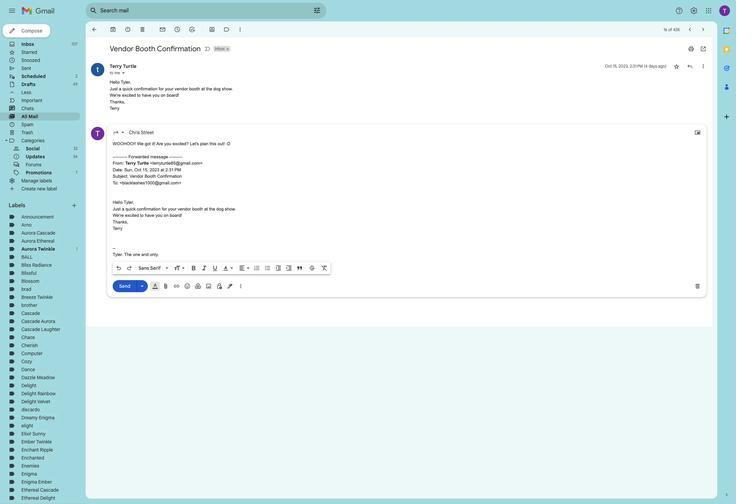 Task type: locate. For each thing, give the bounding box(es) containing it.
(4
[[645, 64, 648, 69]]

show. inside message body text field
[[225, 206, 236, 211]]

1 vertical spatial at
[[161, 167, 164, 172]]

1 vertical spatial show.
[[225, 206, 236, 211]]

have
[[142, 93, 151, 98], [145, 213, 154, 218]]

2 vertical spatial ethereal
[[21, 495, 39, 501]]

delight up discardo
[[21, 399, 36, 405]]

manage
[[21, 178, 38, 184]]

confirmation down terry turtle
[[134, 86, 158, 91]]

breeze
[[21, 294, 36, 300]]

starred
[[21, 49, 37, 55]]

cascade down cascade link
[[21, 318, 40, 324]]

elixir
[[21, 431, 32, 437]]

just down to:
[[113, 206, 121, 211]]

are
[[157, 141, 163, 146]]

ethereal
[[37, 238, 54, 244], [21, 487, 39, 493], [21, 495, 39, 501]]

we're inside message body text field
[[113, 213, 124, 218]]

labels image
[[224, 26, 230, 33]]

twinkle for breeze twinkle
[[37, 294, 53, 300]]

excited inside message body text field
[[125, 213, 139, 218]]

sans serif
[[139, 265, 161, 271]]

advanced search options image
[[311, 4, 324, 17]]

computer link
[[21, 351, 43, 357]]

elight link
[[21, 423, 33, 429]]

0 vertical spatial enigma
[[39, 415, 55, 421]]

quick
[[123, 86, 133, 91], [126, 206, 136, 211]]

1 vertical spatial have
[[145, 213, 154, 218]]

terry up to me
[[110, 63, 122, 69]]

aurora cascade link
[[21, 230, 55, 236]]

not starred image
[[674, 63, 681, 70]]

undo ‪(⌘z)‬ image
[[116, 265, 122, 271]]

enigma down enemies
[[21, 471, 37, 477]]

1 vertical spatial enigma
[[21, 471, 37, 477]]

1 horizontal spatial 2:31 pm
[[631, 64, 644, 69]]

inbox up starred link
[[21, 41, 34, 47]]

bliss
[[21, 262, 31, 268]]

inbox inside button
[[215, 46, 225, 51]]

enemies
[[21, 463, 39, 469]]

indent less ‪(⌘[)‬ image
[[275, 265, 282, 271]]

inbox inside labels navigation
[[21, 41, 34, 47]]

1 vertical spatial confirmation
[[157, 174, 182, 179]]

thanks, down me
[[110, 99, 125, 104]]

0 vertical spatial dog
[[214, 86, 221, 91]]

quick down show details image
[[123, 86, 133, 91]]

show.
[[222, 86, 233, 91], [225, 206, 236, 211]]

0 vertical spatial 15,
[[614, 64, 618, 69]]

date:
[[113, 167, 123, 172]]

confirmation down snooze image
[[157, 44, 201, 53]]

hello down to:
[[113, 200, 123, 205]]

0 horizontal spatial oct
[[135, 167, 141, 172]]

dazzle
[[21, 375, 36, 381]]

dog
[[214, 86, 221, 91], [217, 206, 224, 211]]

1 horizontal spatial oct
[[606, 64, 613, 69]]

we're
[[110, 93, 121, 98], [113, 213, 124, 218]]

delight for delight rainbow
[[21, 391, 36, 397]]

0 vertical spatial 2:31 pm
[[631, 64, 644, 69]]

ember
[[21, 439, 35, 445], [38, 479, 52, 485]]

delight rainbow link
[[21, 391, 56, 397]]

sent link
[[21, 65, 31, 71]]

labels navigation
[[0, 21, 86, 504]]

blossom link
[[21, 278, 39, 284]]

1 vertical spatial hello
[[113, 200, 123, 205]]

0 vertical spatial oct
[[606, 64, 613, 69]]

0 vertical spatial confirmation
[[157, 44, 201, 53]]

add to tasks image
[[189, 26, 196, 33]]

hello down to me
[[110, 80, 120, 85]]

1 vertical spatial board!
[[170, 213, 182, 218]]

1 vertical spatial confirmation
[[137, 206, 161, 211]]

Not starred checkbox
[[674, 63, 681, 70]]

aurora up ball
[[21, 246, 37, 252]]

0 vertical spatial the
[[206, 86, 212, 91]]

aurora down arno link
[[21, 230, 36, 236]]

to
[[110, 70, 114, 75], [137, 93, 141, 98], [140, 213, 144, 218]]

2:31 pm left (4
[[631, 64, 644, 69]]

confirmation down <blacklashes1000@gmail.com>
[[137, 206, 161, 211]]

0 vertical spatial a
[[119, 86, 121, 91]]

snoozed
[[21, 57, 40, 63]]

insert photo image
[[206, 283, 212, 289]]

enigma down velvet at left bottom
[[39, 415, 55, 421]]

cascade aurora link
[[21, 318, 55, 324]]

delight down dazzle
[[21, 383, 36, 389]]

twinkle up ripple
[[36, 439, 52, 445]]

0 horizontal spatial 2:31 pm
[[166, 167, 181, 172]]

ripple
[[40, 447, 53, 453]]

0 vertical spatial vendor
[[175, 86, 188, 91]]

tyler, down show details image
[[121, 80, 131, 85]]

move to inbox image
[[209, 26, 216, 33]]

main menu image
[[8, 7, 16, 15]]

booth
[[189, 86, 200, 91], [192, 206, 203, 211]]

ethereal delight
[[21, 495, 55, 501]]

it!
[[152, 141, 156, 146]]

0 vertical spatial vendor
[[110, 44, 134, 53]]

vendor down the sun,
[[130, 174, 144, 179]]

less
[[21, 89, 31, 95]]

0 vertical spatial twinkle
[[38, 246, 55, 252]]

we
[[137, 141, 144, 146]]

2:31 pm inside "cell"
[[631, 64, 644, 69]]

social
[[26, 146, 40, 152]]

1 horizontal spatial turtle
[[137, 161, 149, 166]]

chaos
[[21, 334, 35, 341]]

1
[[76, 246, 78, 251]]

support image
[[676, 7, 684, 15]]

twinkle right breeze
[[37, 294, 53, 300]]

chris
[[129, 129, 140, 135]]

enemies link
[[21, 463, 39, 469]]

0 vertical spatial you
[[153, 93, 160, 98]]

1 horizontal spatial 15,
[[614, 64, 618, 69]]

terry up the sun,
[[125, 161, 136, 166]]

1 vertical spatial hello tyler, just a quick confirmation for your vendor booth at the dog show. we're excited to have you on board! thanks, terry
[[113, 200, 236, 231]]

we're down to:
[[113, 213, 124, 218]]

1 vertical spatial booth
[[192, 206, 203, 211]]

tab list
[[718, 21, 737, 480]]

a
[[119, 86, 121, 91], [122, 206, 124, 211]]

1 horizontal spatial a
[[122, 206, 124, 211]]

sunny
[[33, 431, 46, 437]]

twinkle for aurora twinkle
[[38, 246, 55, 252]]

board! inside message body text field
[[170, 213, 182, 218]]

all
[[21, 114, 27, 120]]

drafts link
[[21, 81, 36, 87]]

ethereal down enigma ember link
[[21, 487, 39, 493]]

32
[[73, 146, 78, 151]]

dreamy enigma
[[21, 415, 55, 421]]

cascade down brother
[[21, 310, 40, 316]]

enigma for enigma link
[[21, 471, 37, 477]]

2 vertical spatial twinkle
[[36, 439, 52, 445]]

delight rainbow
[[21, 391, 56, 397]]

ethereal cascade link
[[21, 487, 59, 493]]

a down subject:
[[122, 206, 124, 211]]

oct left 2023,
[[606, 64, 613, 69]]

inbox for inbox button
[[215, 46, 225, 51]]

thanks, inside message body text field
[[113, 219, 128, 224]]

0 vertical spatial your
[[165, 86, 174, 91]]

ethereal down aurora cascade
[[37, 238, 54, 244]]

1 vertical spatial dog
[[217, 206, 224, 211]]

1 vertical spatial the
[[209, 206, 215, 211]]

0 horizontal spatial inbox
[[21, 41, 34, 47]]

we're down to me
[[110, 93, 121, 98]]

booth down delete 'icon'
[[135, 44, 156, 53]]

0 vertical spatial ember
[[21, 439, 35, 445]]

quick down <blacklashes1000@gmail.com>
[[126, 206, 136, 211]]

0 vertical spatial just
[[110, 86, 118, 91]]

labels heading
[[9, 202, 71, 209]]

elight
[[21, 423, 33, 429]]

velvet
[[37, 399, 50, 405]]

vendor inside '---------- forwarded message --------- from: terry turtle <terryturtle85@gmail.com> date: sun, oct 15, 2023 at 2:31 pm subject: vendor booth confirmation to:  <blacklashes1000@gmail.com>'
[[130, 174, 144, 179]]

1 vertical spatial on
[[164, 213, 169, 218]]

0 horizontal spatial 15,
[[143, 167, 149, 172]]

dazzle meadow link
[[21, 375, 55, 381]]

15, left 2023
[[143, 167, 149, 172]]

---------- forwarded message --------- from: terry turtle <terryturtle85@gmail.com> date: sun, oct 15, 2023 at 2:31 pm subject: vendor booth confirmation to:  <blacklashes1000@gmail.com>
[[113, 154, 203, 185]]

turtle up show details image
[[123, 63, 137, 69]]

aurora cascade
[[21, 230, 55, 236]]

1 vertical spatial ember
[[38, 479, 52, 485]]

chaos link
[[21, 334, 35, 341]]

promotions link
[[26, 170, 52, 176]]

delight for delight velvet
[[21, 399, 36, 405]]

type of response image
[[113, 129, 120, 136]]

at
[[202, 86, 205, 91], [161, 167, 164, 172], [205, 206, 208, 211]]

1 vertical spatial we're
[[113, 213, 124, 218]]

create
[[21, 186, 36, 192]]

inbox down 'labels' image
[[215, 46, 225, 51]]

2:31 pm down <terryturtle85@gmail.com>
[[166, 167, 181, 172]]

subject:
[[113, 174, 129, 179]]

for
[[159, 86, 164, 91], [162, 206, 167, 211]]

blossom
[[21, 278, 39, 284]]

aurora up "laughter"
[[41, 318, 55, 324]]

terry turtle
[[110, 63, 137, 69]]

twinkle down aurora ethereal
[[38, 246, 55, 252]]

15, left 2023,
[[614, 64, 618, 69]]

new
[[37, 186, 46, 192]]

1 vertical spatial booth
[[145, 174, 156, 179]]

delight
[[21, 383, 36, 389], [21, 391, 36, 397], [21, 399, 36, 405], [40, 495, 55, 501]]

vendor up terry turtle
[[110, 44, 134, 53]]

1 horizontal spatial ember
[[38, 479, 52, 485]]

ember up 'enchant' on the left of page
[[21, 439, 35, 445]]

attach files image
[[163, 283, 169, 289]]

hello tyler, just a quick confirmation for your vendor booth at the dog show. we're excited to have you on board! thanks, terry inside message body text field
[[113, 200, 236, 231]]

the inside message body text field
[[209, 206, 215, 211]]

1 vertical spatial for
[[162, 206, 167, 211]]

cherish
[[21, 343, 38, 349]]

just down to me
[[110, 86, 118, 91]]

woohoo!! we got it! are you excited? let's plan this out! :d
[[113, 141, 231, 146]]

1 vertical spatial vendor
[[130, 174, 144, 179]]

to inside message body text field
[[140, 213, 144, 218]]

booth inside message body text field
[[192, 206, 203, 211]]

2 vertical spatial to
[[140, 213, 144, 218]]

quick inside message body text field
[[126, 206, 136, 211]]

1 vertical spatial your
[[168, 206, 177, 211]]

a down me
[[119, 86, 121, 91]]

cascade
[[37, 230, 55, 236], [21, 310, 40, 316], [21, 318, 40, 324], [21, 326, 40, 332], [40, 487, 59, 493]]

1 vertical spatial vendor
[[178, 206, 191, 211]]

ember up ethereal cascade link
[[38, 479, 52, 485]]

0 vertical spatial hello tyler, just a quick confirmation for your vendor booth at the dog show. we're excited to have you on board! thanks, terry
[[110, 80, 233, 111]]

1 vertical spatial thanks,
[[113, 219, 128, 224]]

aurora for aurora ethereal
[[21, 238, 36, 244]]

enchant ripple
[[21, 447, 53, 453]]

quote ‪(⌘⇧9)‬ image
[[297, 265, 303, 271]]

all mail link
[[21, 114, 38, 120]]

more send options image
[[139, 283, 146, 290]]

updates link
[[26, 154, 45, 160]]

1 vertical spatial tyler,
[[124, 200, 134, 205]]

let's
[[190, 141, 199, 146]]

1 vertical spatial ethereal
[[21, 487, 39, 493]]

2 confirmation from the top
[[157, 174, 182, 179]]

thanks, up tyler.
[[113, 219, 128, 224]]

enigma ember link
[[21, 479, 52, 485]]

older image
[[701, 26, 707, 33]]

1 horizontal spatial inbox
[[215, 46, 225, 51]]

insert signature image
[[227, 283, 234, 289]]

cascade up chaos
[[21, 326, 40, 332]]

to me
[[110, 70, 120, 75]]

confirmation down <terryturtle85@gmail.com>
[[157, 174, 182, 179]]

1 vertical spatial 2:31 pm
[[166, 167, 181, 172]]

0 vertical spatial turtle
[[123, 63, 137, 69]]

tyler, down subject:
[[124, 200, 134, 205]]

1 vertical spatial excited
[[125, 213, 139, 218]]

435
[[674, 27, 681, 32]]

1 vertical spatial a
[[122, 206, 124, 211]]

enigma down enigma link
[[21, 479, 37, 485]]

discardo link
[[21, 407, 40, 413]]

0 vertical spatial for
[[159, 86, 164, 91]]

redo ‪(⌘y)‬ image
[[126, 265, 133, 271]]

1 vertical spatial just
[[113, 206, 121, 211]]

0 vertical spatial show.
[[222, 86, 233, 91]]

cascade for cascade link
[[21, 310, 40, 316]]

bliss radiance link
[[21, 262, 52, 268]]

labels
[[9, 202, 25, 209]]

of
[[669, 27, 673, 32]]

1 vertical spatial oct
[[135, 167, 141, 172]]

for inside message body text field
[[162, 206, 167, 211]]

snoozed link
[[21, 57, 40, 63]]

2 vertical spatial enigma
[[21, 479, 37, 485]]

1 vertical spatial quick
[[126, 206, 136, 211]]

send button
[[113, 280, 137, 292]]

forums link
[[26, 162, 42, 168]]

sans serif option
[[137, 265, 164, 271]]

vendor
[[110, 44, 134, 53], [130, 174, 144, 179]]

indent more ‪(⌘])‬ image
[[286, 265, 293, 271]]

oct right the sun,
[[135, 167, 141, 172]]

insert link ‪(⌘k)‬ image
[[173, 283, 180, 289]]

ago)
[[659, 64, 667, 69]]

bold ‪(⌘b)‬ image
[[191, 265, 197, 271]]

have inside message body text field
[[145, 213, 154, 218]]

delight down delight link
[[21, 391, 36, 397]]

aurora for aurora cascade
[[21, 230, 36, 236]]

from:
[[113, 161, 124, 166]]

ember twinkle
[[21, 439, 52, 445]]

announcement
[[21, 214, 54, 220]]

back to all mail image
[[91, 26, 98, 33]]

booth up <blacklashes1000@gmail.com>
[[145, 174, 156, 179]]

ethereal for delight
[[21, 495, 39, 501]]

1 vertical spatial turtle
[[137, 161, 149, 166]]

ethereal down ethereal cascade link
[[21, 495, 39, 501]]

None search field
[[86, 3, 327, 19]]

tyler, inside message body text field
[[124, 200, 134, 205]]

chats link
[[21, 105, 34, 111]]

delight down ethereal cascade link
[[40, 495, 55, 501]]

enigma for enigma ember
[[21, 479, 37, 485]]

0 vertical spatial at
[[202, 86, 205, 91]]

aurora up aurora twinkle
[[21, 238, 36, 244]]

turtle down forwarded
[[137, 161, 149, 166]]

formatting options toolbar
[[113, 262, 331, 274]]

1 vertical spatial twinkle
[[37, 294, 53, 300]]

1 vertical spatial 15,
[[143, 167, 149, 172]]



Task type: describe. For each thing, give the bounding box(es) containing it.
2023
[[150, 167, 160, 172]]

tyler.
[[113, 252, 123, 257]]

ethereal delight link
[[21, 495, 55, 501]]

0 vertical spatial booth
[[189, 86, 200, 91]]

cascade for cascade aurora
[[21, 318, 40, 324]]

0 vertical spatial excited
[[122, 93, 136, 98]]

0 horizontal spatial a
[[119, 86, 121, 91]]

scheduled
[[21, 73, 46, 79]]

0 horizontal spatial ember
[[21, 439, 35, 445]]

out!
[[218, 141, 225, 146]]

dazzle meadow
[[21, 375, 55, 381]]

and
[[142, 252, 149, 257]]

cascade laughter
[[21, 326, 60, 332]]

enchant ripple link
[[21, 447, 53, 453]]

computer
[[21, 351, 43, 357]]

delight velvet
[[21, 399, 50, 405]]

oct 15, 2023, 2:31 pm (4 days ago)
[[606, 64, 667, 69]]

0 horizontal spatial turtle
[[123, 63, 137, 69]]

16
[[664, 27, 668, 32]]

<blacklashes1000@gmail.com>
[[120, 180, 182, 185]]

0 vertical spatial to
[[110, 70, 114, 75]]

0 vertical spatial tyler,
[[121, 80, 131, 85]]

oct inside '---------- forwarded message --------- from: terry turtle <terryturtle85@gmail.com> date: sun, oct 15, 2023 at 2:31 pm subject: vendor booth confirmation to:  <blacklashes1000@gmail.com>'
[[135, 167, 141, 172]]

radiance
[[32, 262, 52, 268]]

mail
[[29, 114, 38, 120]]

cascade laughter link
[[21, 326, 60, 332]]

starred link
[[21, 49, 37, 55]]

cascade up 'ethereal delight'
[[40, 487, 59, 493]]

to:
[[113, 180, 119, 185]]

confirmation inside message body text field
[[137, 206, 161, 211]]

labels
[[40, 178, 52, 184]]

vendor inside message body text field
[[178, 206, 191, 211]]

gmail image
[[21, 4, 58, 17]]

turtle inside '---------- forwarded message --------- from: terry turtle <terryturtle85@gmail.com> date: sun, oct 15, 2023 at 2:31 pm subject: vendor booth confirmation to:  <blacklashes1000@gmail.com>'
[[137, 161, 149, 166]]

brad link
[[21, 286, 31, 292]]

cascade up aurora ethereal link
[[37, 230, 55, 236]]

Message Body text field
[[113, 140, 702, 258]]

aurora ethereal link
[[21, 238, 54, 244]]

more options image
[[239, 283, 243, 289]]

blissful
[[21, 270, 37, 276]]

aurora twinkle
[[21, 246, 55, 252]]

report spam image
[[125, 26, 131, 33]]

all mail
[[21, 114, 38, 120]]

trash link
[[21, 130, 33, 136]]

plan
[[200, 141, 209, 146]]

mark as unread image
[[159, 26, 166, 33]]

15, inside '---------- forwarded message --------- from: terry turtle <terryturtle85@gmail.com> date: sun, oct 15, 2023 at 2:31 pm subject: vendor booth confirmation to:  <blacklashes1000@gmail.com>'
[[143, 167, 149, 172]]

0 vertical spatial quick
[[123, 86, 133, 91]]

-- tyler. the one and only.
[[113, 246, 159, 257]]

toggle confidential mode image
[[216, 283, 223, 289]]

1 vertical spatial to
[[137, 93, 141, 98]]

booth inside '---------- forwarded message --------- from: terry turtle <terryturtle85@gmail.com> date: sun, oct 15, 2023 at 2:31 pm subject: vendor booth confirmation to:  <blacklashes1000@gmail.com>'
[[145, 174, 156, 179]]

spam link
[[21, 122, 34, 128]]

discardo
[[21, 407, 40, 413]]

7
[[76, 170, 78, 175]]

delight link
[[21, 383, 36, 389]]

2:31 pm inside '---------- forwarded message --------- from: terry turtle <terryturtle85@gmail.com> date: sun, oct 15, 2023 at 2:31 pm subject: vendor booth confirmation to:  <blacklashes1000@gmail.com>'
[[166, 167, 181, 172]]

oct inside "cell"
[[606, 64, 613, 69]]

forwarded
[[129, 154, 149, 159]]

confirmation inside '---------- forwarded message --------- from: terry turtle <terryturtle85@gmail.com> date: sun, oct 15, 2023 at 2:31 pm subject: vendor booth confirmation to:  <blacklashes1000@gmail.com>'
[[157, 174, 182, 179]]

manage labels link
[[21, 178, 52, 184]]

dance link
[[21, 367, 35, 373]]

oct 15, 2023, 2:31 pm (4 days ago) cell
[[606, 63, 667, 70]]

ethereal for cascade
[[21, 487, 39, 493]]

numbered list ‪(⌘⇧7)‬ image
[[254, 265, 260, 271]]

italic ‪(⌘i)‬ image
[[201, 265, 208, 271]]

107
[[71, 42, 78, 47]]

terry up type of response icon
[[110, 106, 119, 111]]

inbox for the inbox link
[[21, 41, 34, 47]]

a inside message body text field
[[122, 206, 124, 211]]

newer image
[[687, 26, 694, 33]]

this
[[210, 141, 217, 146]]

cascade for cascade laughter
[[21, 326, 40, 332]]

0 vertical spatial board!
[[167, 93, 179, 98]]

strikethrough ‪(⌘⇧x)‬ image
[[309, 265, 316, 271]]

Search mail text field
[[100, 7, 295, 14]]

bliss radiance
[[21, 262, 52, 268]]

at inside '---------- forwarded message --------- from: terry turtle <terryturtle85@gmail.com> date: sun, oct 15, 2023 at 2:31 pm subject: vendor booth confirmation to:  <blacklashes1000@gmail.com>'
[[161, 167, 164, 172]]

15, inside "cell"
[[614, 64, 618, 69]]

more image
[[237, 26, 244, 33]]

snooze image
[[174, 26, 181, 33]]

0 vertical spatial ethereal
[[37, 238, 54, 244]]

49
[[73, 82, 78, 87]]

trash
[[21, 130, 33, 136]]

enchanted
[[21, 455, 44, 461]]

1 vertical spatial you
[[165, 141, 172, 146]]

dog inside message body text field
[[217, 206, 224, 211]]

delete image
[[139, 26, 146, 33]]

got
[[145, 141, 151, 146]]

cozy
[[21, 359, 32, 365]]

woohoo!!
[[113, 141, 136, 146]]

important link
[[21, 97, 42, 103]]

updates
[[26, 154, 45, 160]]

serif
[[150, 265, 161, 271]]

2
[[76, 74, 78, 79]]

0 vertical spatial we're
[[110, 93, 121, 98]]

elixir sunny
[[21, 431, 46, 437]]

brother
[[21, 302, 37, 308]]

compose button
[[3, 24, 50, 37]]

search mail image
[[88, 5, 100, 17]]

remove formatting ‪(⌘\)‬ image
[[321, 265, 328, 271]]

2 vertical spatial you
[[156, 213, 163, 218]]

insert files using drive image
[[195, 283, 202, 289]]

cherish link
[[21, 343, 38, 349]]

delight for delight link
[[21, 383, 36, 389]]

1 confirmation from the top
[[157, 44, 201, 53]]

sun,
[[124, 167, 133, 172]]

rainbow
[[38, 391, 56, 397]]

aurora for aurora twinkle
[[21, 246, 37, 252]]

label
[[47, 186, 57, 192]]

compose
[[21, 28, 42, 34]]

34
[[73, 154, 78, 159]]

0 vertical spatial booth
[[135, 44, 156, 53]]

arno link
[[21, 222, 32, 228]]

meadow
[[37, 375, 55, 381]]

scheduled link
[[21, 73, 46, 79]]

2023,
[[619, 64, 629, 69]]

enchant
[[21, 447, 39, 453]]

blissful link
[[21, 270, 37, 276]]

announcement link
[[21, 214, 54, 220]]

0 vertical spatial hello
[[110, 80, 120, 85]]

just inside message body text field
[[113, 206, 121, 211]]

create new label link
[[21, 186, 57, 192]]

2 vertical spatial at
[[205, 206, 208, 211]]

chats
[[21, 105, 34, 111]]

only.
[[150, 252, 159, 257]]

twinkle for ember twinkle
[[36, 439, 52, 445]]

discard draft ‪(⌘⇧d)‬ image
[[695, 283, 702, 289]]

on inside message body text field
[[164, 213, 169, 218]]

enchanted link
[[21, 455, 44, 461]]

categories link
[[21, 138, 45, 144]]

days
[[649, 64, 658, 69]]

0 vertical spatial on
[[161, 93, 166, 98]]

aurora twinkle link
[[21, 246, 55, 252]]

ball link
[[21, 254, 33, 260]]

archive image
[[110, 26, 117, 33]]

settings image
[[691, 7, 699, 15]]

terry up tyler.
[[113, 226, 123, 231]]

0 vertical spatial have
[[142, 93, 151, 98]]

0 vertical spatial confirmation
[[134, 86, 158, 91]]

your inside message body text field
[[168, 206, 177, 211]]

show details image
[[122, 71, 126, 75]]

cascade link
[[21, 310, 40, 316]]

one
[[133, 252, 140, 257]]

inbox button
[[214, 46, 226, 52]]

terry inside '---------- forwarded message --------- from: terry turtle <terryturtle85@gmail.com> date: sun, oct 15, 2023 at 2:31 pm subject: vendor booth confirmation to:  <blacklashes1000@gmail.com>'
[[125, 161, 136, 166]]

insert emoji ‪(⌘⇧2)‬ image
[[184, 283, 191, 289]]

bulleted list ‪(⌘⇧8)‬ image
[[265, 265, 271, 271]]

brother link
[[21, 302, 37, 308]]

underline ‪(⌘u)‬ image
[[212, 265, 219, 272]]

hello inside message body text field
[[113, 200, 123, 205]]

0 vertical spatial thanks,
[[110, 99, 125, 104]]

inbox link
[[21, 41, 34, 47]]



Task type: vqa. For each thing, say whether or not it's contained in the screenshot.
Message Body Text Box
yes



